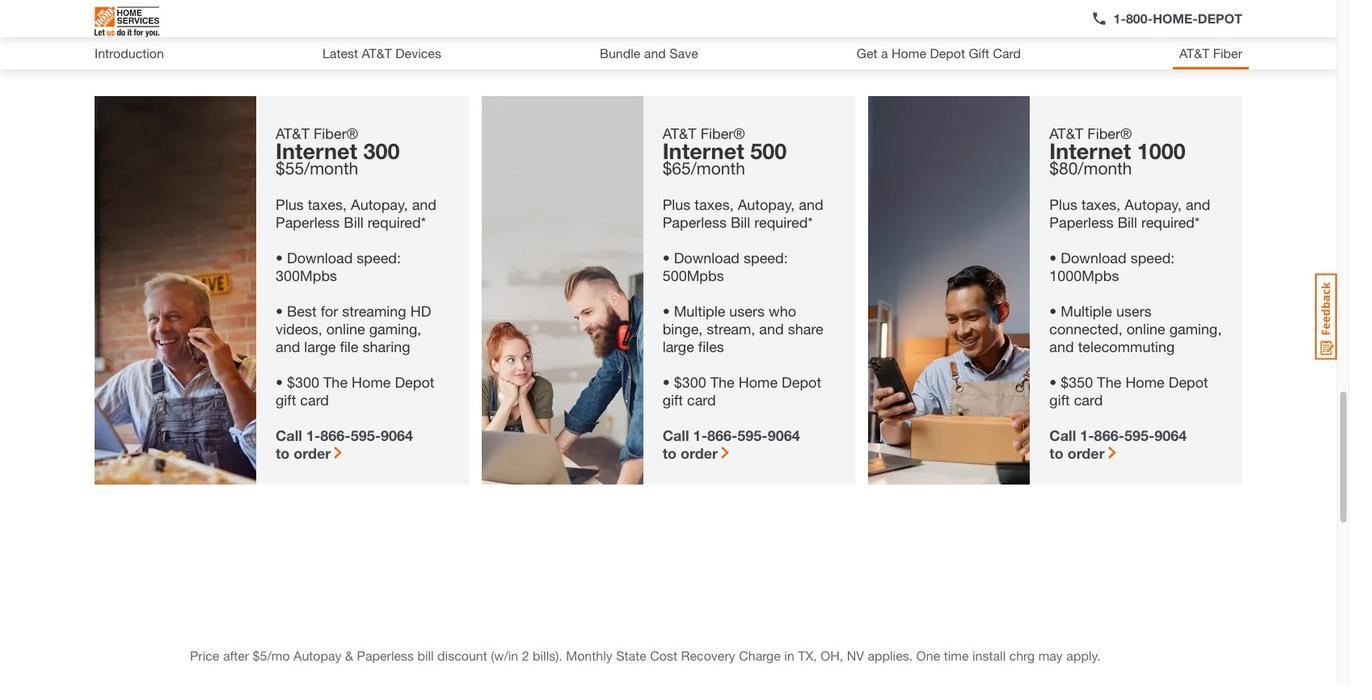 Task type: locate. For each thing, give the bounding box(es) containing it.
the down file
[[323, 374, 348, 392]]

at&t fiber® internet 1000 $80/month
[[1050, 125, 1186, 179]]

depot down sharing
[[395, 374, 434, 392]]

call for internet 300
[[276, 427, 302, 445]]

1 card from the left
[[300, 392, 329, 409]]

at&t up the $80/month
[[1050, 125, 1084, 143]]

• down binge,
[[663, 374, 670, 392]]

3 autopay, from the left
[[1125, 196, 1182, 214]]

the for 500
[[710, 374, 735, 392]]

users
[[730, 303, 765, 320], [1117, 303, 1152, 320]]

discount
[[437, 648, 487, 664]]

online inside • multiple users connected, online gaming, and telecommuting
[[1127, 320, 1166, 338]]

the inside • $350 the home depot gift card
[[1097, 374, 1122, 392]]

install
[[973, 648, 1006, 664]]

internet inside at&t fiber® internet 1000 $80/month
[[1050, 139, 1131, 164]]

866- for 1000
[[1094, 427, 1125, 445]]

the
[[323, 374, 348, 392], [710, 374, 735, 392], [1097, 374, 1122, 392]]

speed: inside the • download speed: 1000mpbs
[[1131, 249, 1175, 267]]

depot
[[1198, 11, 1243, 26]]

depot down telecommuting
[[1169, 374, 1208, 392]]

taxes,
[[308, 196, 347, 214], [695, 196, 734, 214], [1082, 196, 1121, 214]]

fiber® inside at&t fiber® internet 500 $65/month
[[701, 125, 745, 143]]

595- for 500
[[738, 427, 768, 445]]

2 horizontal spatial speed:
[[1131, 249, 1175, 267]]

2 9064 from the left
[[768, 427, 800, 445]]

fiber® for 500
[[701, 125, 745, 143]]

• left best
[[276, 303, 283, 320]]

2
[[522, 648, 529, 664]]

1 online from the left
[[326, 320, 365, 338]]

1 horizontal spatial download
[[674, 249, 740, 267]]

3 595- from the left
[[1125, 427, 1155, 445]]

1 download from the left
[[287, 249, 353, 267]]

taxes, down $65/month
[[695, 196, 734, 214]]

plus taxes, autopay, and paperless bill required* up • download speed: 300mpbs
[[276, 196, 437, 231]]

2 horizontal spatial gift
[[1050, 392, 1070, 409]]

$300
[[287, 374, 319, 392], [674, 374, 706, 392]]

multiple
[[674, 303, 726, 320], [1061, 303, 1112, 320]]

1 order from the left
[[294, 445, 331, 463]]

1 horizontal spatial order
[[681, 445, 718, 463]]

2 users from the left
[[1117, 303, 1152, 320]]

• inside the • download speed: 1000mpbs
[[1050, 249, 1057, 267]]

0 horizontal spatial call
[[276, 427, 302, 445]]

internet inside at&t fiber® internet 500 $65/month
[[663, 139, 744, 164]]

the right $350
[[1097, 374, 1122, 392]]

at&t for internet 1000
[[1050, 125, 1084, 143]]

1 horizontal spatial speed:
[[744, 249, 788, 267]]

call 1-866-595-9064 to order for 500
[[663, 427, 800, 463]]

download up binge,
[[674, 249, 740, 267]]

• inside • $350 the home depot gift card
[[1050, 374, 1057, 392]]

download inside the • download speed: 1000mpbs
[[1061, 249, 1127, 267]]

• download speed: 1000mpbs
[[1050, 249, 1175, 285]]

2 horizontal spatial autopay,
[[1125, 196, 1182, 214]]

3 to from the left
[[1050, 445, 1064, 463]]

1- for internet 500
[[693, 427, 707, 445]]

1 horizontal spatial 866-
[[707, 427, 738, 445]]

large
[[304, 338, 336, 356], [663, 338, 694, 356]]

2 plus taxes, autopay, and paperless bill required* from the left
[[663, 196, 824, 231]]

home down telecommuting
[[1126, 374, 1165, 392]]

paperless up 1000mpbs
[[1050, 214, 1114, 231]]

1 9064 from the left
[[381, 427, 413, 445]]

1 autopay, from the left
[[351, 196, 408, 214]]

2 horizontal spatial download
[[1061, 249, 1127, 267]]

applies.
[[868, 648, 913, 664]]

users inside • multiple users connected, online gaming, and telecommuting
[[1117, 303, 1152, 320]]

plus down $65/month
[[663, 196, 691, 214]]

tx,
[[798, 648, 817, 664]]

users inside the • multiple users who binge, stream, and share large files
[[730, 303, 765, 320]]

• $300 the home depot gift card down file
[[276, 374, 434, 409]]

taxes, down $55/month
[[308, 196, 347, 214]]

1 multiple from the left
[[674, 303, 726, 320]]

• $300 the home depot gift card down files on the right of the page
[[663, 374, 821, 409]]

bill up • download speed: 500mpbs
[[731, 214, 751, 231]]

2 horizontal spatial 866-
[[1094, 427, 1125, 445]]

1 gift from the left
[[276, 392, 296, 409]]

1000mpbs
[[1050, 267, 1119, 285]]

card for internet 300
[[300, 392, 329, 409]]

1 horizontal spatial • $300 the home depot gift card
[[663, 374, 821, 409]]

home down sharing
[[352, 374, 391, 392]]

home for internet 500
[[739, 374, 778, 392]]

fiber® inside at&t fiber® internet 300 $55/month
[[314, 125, 358, 143]]

• $350 the home depot gift card
[[1050, 374, 1208, 409]]

connected,
[[1050, 320, 1123, 338]]

9064
[[381, 427, 413, 445], [768, 427, 800, 445], [1155, 427, 1187, 445]]

2 horizontal spatial required*
[[1142, 214, 1200, 231]]

2 online from the left
[[1127, 320, 1166, 338]]

autopay, down 500
[[738, 196, 795, 214]]

at&t inside at&t fiber® internet 300 $55/month
[[276, 125, 310, 143]]

gift down the videos,
[[276, 392, 296, 409]]

0 horizontal spatial 595-
[[351, 427, 381, 445]]

1 taxes, from the left
[[308, 196, 347, 214]]

1 horizontal spatial 9064
[[768, 427, 800, 445]]

home down the • multiple users who binge, stream, and share large files
[[739, 374, 778, 392]]

apply.
[[1067, 648, 1101, 664]]

speed: inside • download speed: 500mpbs
[[744, 249, 788, 267]]

multiple inside the • multiple users who binge, stream, and share large files
[[674, 303, 726, 320]]

and inside the • multiple users who binge, stream, and share large files
[[759, 320, 784, 338]]

1 horizontal spatial plus
[[663, 196, 691, 214]]

gift
[[276, 392, 296, 409], [663, 392, 683, 409], [1050, 392, 1070, 409]]

large left file
[[304, 338, 336, 356]]

• down the videos,
[[276, 374, 283, 392]]

3 bill from the left
[[1118, 214, 1138, 231]]

download inside • download speed: 300mpbs
[[287, 249, 353, 267]]

500
[[750, 139, 787, 164]]

internet left 500
[[663, 139, 744, 164]]

state
[[616, 648, 647, 664]]

plus
[[276, 196, 304, 214], [663, 196, 691, 214], [1050, 196, 1078, 214]]

gift inside • $350 the home depot gift card
[[1050, 392, 1070, 409]]

2 horizontal spatial internet
[[1050, 139, 1131, 164]]

in
[[784, 648, 795, 664]]

3 fiber® from the left
[[1088, 125, 1132, 143]]

3 speed: from the left
[[1131, 249, 1175, 267]]

0 horizontal spatial taxes,
[[308, 196, 347, 214]]

users up telecommuting
[[1117, 303, 1152, 320]]

at&t fiber® internet 500 $65/month
[[663, 125, 787, 179]]

0 horizontal spatial to
[[276, 445, 290, 463]]

bill up the • download speed: 1000mpbs
[[1118, 214, 1138, 231]]

866- for 300
[[320, 427, 351, 445]]

2 plus from the left
[[663, 196, 691, 214]]

3 gift from the left
[[1050, 392, 1070, 409]]

2 order from the left
[[681, 445, 718, 463]]

fiber® inside at&t fiber® internet 1000 $80/month
[[1088, 125, 1132, 143]]

0 horizontal spatial call 1-866-595-9064 to order
[[276, 427, 413, 463]]

1 595- from the left
[[351, 427, 381, 445]]

at&t up $65/month
[[663, 125, 697, 143]]

1 users from the left
[[730, 303, 765, 320]]

2 horizontal spatial 595-
[[1125, 427, 1155, 445]]

plus down $55/month
[[276, 196, 304, 214]]

files
[[698, 338, 724, 356]]

online inside • best for streaming hd videos, online gaming, and large file sharing
[[326, 320, 365, 338]]

multiple inside • multiple users connected, online gaming, and telecommuting
[[1061, 303, 1112, 320]]

0 horizontal spatial fiber®
[[314, 125, 358, 143]]

1 call 1-866-595-9064 to order from the left
[[276, 427, 413, 463]]

0 horizontal spatial speed:
[[357, 249, 401, 267]]

1 horizontal spatial taxes,
[[695, 196, 734, 214]]

charge
[[739, 648, 781, 664]]

$350
[[1061, 374, 1093, 392]]

2 horizontal spatial call
[[1050, 427, 1076, 445]]

0 horizontal spatial gaming,
[[369, 320, 422, 338]]

internet inside at&t fiber® internet 300 $55/month
[[276, 139, 357, 164]]

at&t
[[362, 45, 392, 61], [1180, 45, 1210, 61], [276, 125, 310, 143], [663, 125, 697, 143], [1050, 125, 1084, 143]]

1 to from the left
[[276, 445, 290, 463]]

•
[[276, 249, 283, 267], [663, 249, 670, 267], [1050, 249, 1057, 267], [276, 303, 283, 320], [663, 303, 670, 320], [1050, 303, 1057, 320], [276, 374, 283, 392], [663, 374, 670, 392], [1050, 374, 1057, 392]]

plus taxes, autopay, and paperless bill required* up • download speed: 500mpbs
[[663, 196, 824, 231]]

0 horizontal spatial plus taxes, autopay, and paperless bill required*
[[276, 196, 437, 231]]

300
[[363, 139, 400, 164]]

call 1-866-595-9064 to order for 1000
[[1050, 427, 1187, 463]]

call 1-866-595-9064 to order for 300
[[276, 427, 413, 463]]

required*
[[368, 214, 426, 231], [755, 214, 813, 231], [1142, 214, 1200, 231]]

to for internet 1000
[[1050, 445, 1064, 463]]

0 horizontal spatial bill
[[344, 214, 364, 231]]

oh,
[[821, 648, 843, 664]]

1 fiber® from the left
[[314, 125, 358, 143]]

2 • $300 the home depot gift card from the left
[[663, 374, 821, 409]]

2 large from the left
[[663, 338, 694, 356]]

call
[[276, 427, 302, 445], [663, 427, 689, 445], [1050, 427, 1076, 445]]

latest at&t devices
[[323, 45, 441, 61]]

2 internet from the left
[[663, 139, 744, 164]]

2 autopay, from the left
[[738, 196, 795, 214]]

card
[[993, 45, 1021, 61]]

speed: inside • download speed: 300mpbs
[[357, 249, 401, 267]]

1 gaming, from the left
[[369, 320, 422, 338]]

1 call from the left
[[276, 427, 302, 445]]

card for internet 500
[[687, 392, 716, 409]]

• best for streaming hd videos, online gaming, and large file sharing
[[276, 303, 431, 356]]

1 the from the left
[[323, 374, 348, 392]]

• left $350
[[1050, 374, 1057, 392]]

0 horizontal spatial online
[[326, 320, 365, 338]]

2 $300 from the left
[[674, 374, 706, 392]]

plus taxes, autopay, and paperless bill required* up the • download speed: 1000mpbs
[[1050, 196, 1211, 231]]

fiber®
[[314, 125, 358, 143], [701, 125, 745, 143], [1088, 125, 1132, 143]]

0 horizontal spatial plus
[[276, 196, 304, 214]]

1 866- from the left
[[320, 427, 351, 445]]

internet left 1000 at the top right of page
[[1050, 139, 1131, 164]]

users left who
[[730, 303, 765, 320]]

card inside • $350 the home depot gift card
[[1074, 392, 1103, 409]]

2 horizontal spatial taxes,
[[1082, 196, 1121, 214]]

required* down 500
[[755, 214, 813, 231]]

3 internet from the left
[[1050, 139, 1131, 164]]

1 horizontal spatial $300
[[674, 374, 706, 392]]

monthly
[[566, 648, 613, 664]]

download up connected,
[[1061, 249, 1127, 267]]

3 866- from the left
[[1094, 427, 1125, 445]]

$5/mo
[[253, 648, 290, 664]]

1 horizontal spatial the
[[710, 374, 735, 392]]

2 call 1-866-595-9064 to order from the left
[[663, 427, 800, 463]]

2 required* from the left
[[755, 214, 813, 231]]

plus down the $80/month
[[1050, 196, 1078, 214]]

0 horizontal spatial internet
[[276, 139, 357, 164]]

0 horizontal spatial 866-
[[320, 427, 351, 445]]

speed: for 300
[[357, 249, 401, 267]]

1 horizontal spatial call
[[663, 427, 689, 445]]

2 the from the left
[[710, 374, 735, 392]]

required* down 300 at the top of the page
[[368, 214, 426, 231]]

2 horizontal spatial to
[[1050, 445, 1064, 463]]

2 horizontal spatial fiber®
[[1088, 125, 1132, 143]]

large left files on the right of the page
[[663, 338, 694, 356]]

2 horizontal spatial bill
[[1118, 214, 1138, 231]]

$300 down the videos,
[[287, 374, 319, 392]]

2 gaming, from the left
[[1170, 320, 1222, 338]]

fiber® for 300
[[314, 125, 358, 143]]

3 required* from the left
[[1142, 214, 1200, 231]]

3 taxes, from the left
[[1082, 196, 1121, 214]]

1 horizontal spatial internet
[[663, 139, 744, 164]]

• up the videos,
[[276, 249, 283, 267]]

2 595- from the left
[[738, 427, 768, 445]]

• inside the • multiple users who binge, stream, and share large files
[[663, 303, 670, 320]]

at&t fiber® internet 300 $55/month
[[276, 125, 400, 179]]

595- for 1000
[[1125, 427, 1155, 445]]

bill up • download speed: 300mpbs
[[344, 214, 364, 231]]

speed:
[[357, 249, 401, 267], [744, 249, 788, 267], [1131, 249, 1175, 267]]

0 horizontal spatial gift
[[276, 392, 296, 409]]

paperless up 300mpbs
[[276, 214, 340, 231]]

fiber® for 1000
[[1088, 125, 1132, 143]]

1 internet from the left
[[276, 139, 357, 164]]

1 horizontal spatial autopay,
[[738, 196, 795, 214]]

3 download from the left
[[1061, 249, 1127, 267]]

• $300 the home depot gift card for 300
[[276, 374, 434, 409]]

required* for 300
[[368, 214, 426, 231]]

• up connected,
[[1050, 249, 1057, 267]]

2 multiple from the left
[[1061, 303, 1112, 320]]

0 horizontal spatial $300
[[287, 374, 319, 392]]

file
[[340, 338, 359, 356]]

0 horizontal spatial multiple
[[674, 303, 726, 320]]

at&t for internet 300
[[276, 125, 310, 143]]

2 taxes, from the left
[[695, 196, 734, 214]]

0 horizontal spatial required*
[[368, 214, 426, 231]]

and inside • best for streaming hd videos, online gaming, and large file sharing
[[276, 338, 300, 356]]

fiber® up $65/month
[[701, 125, 745, 143]]

speed: up who
[[744, 249, 788, 267]]

2 horizontal spatial the
[[1097, 374, 1122, 392]]

gift down binge,
[[663, 392, 683, 409]]

depot
[[930, 45, 965, 61], [395, 374, 434, 392], [782, 374, 821, 392], [1169, 374, 1208, 392]]

2 horizontal spatial 9064
[[1155, 427, 1187, 445]]

1 horizontal spatial to
[[663, 445, 677, 463]]

fiber® up the $80/month
[[1088, 125, 1132, 143]]

2 horizontal spatial card
[[1074, 392, 1103, 409]]

2 horizontal spatial plus taxes, autopay, and paperless bill required*
[[1050, 196, 1211, 231]]

• $300 the home depot gift card
[[276, 374, 434, 409], [663, 374, 821, 409]]

at&t inside at&t fiber® internet 500 $65/month
[[663, 125, 697, 143]]

3 call 1-866-595-9064 to order from the left
[[1050, 427, 1187, 463]]

the down files on the right of the page
[[710, 374, 735, 392]]

paperless up 500mpbs
[[663, 214, 727, 231]]

2 bill from the left
[[731, 214, 751, 231]]

2 gift from the left
[[663, 392, 683, 409]]

• up binge,
[[663, 249, 670, 267]]

0 horizontal spatial order
[[294, 445, 331, 463]]

autopay,
[[351, 196, 408, 214], [738, 196, 795, 214], [1125, 196, 1182, 214]]

download inside • download speed: 500mpbs
[[674, 249, 740, 267]]

for
[[321, 303, 338, 320]]

3 order from the left
[[1068, 445, 1105, 463]]

home
[[892, 45, 927, 61], [352, 374, 391, 392], [739, 374, 778, 392], [1126, 374, 1165, 392]]

1 horizontal spatial card
[[687, 392, 716, 409]]

autopay, down 300 at the top of the page
[[351, 196, 408, 214]]

0 horizontal spatial users
[[730, 303, 765, 320]]

0 horizontal spatial large
[[304, 338, 336, 356]]

3 the from the left
[[1097, 374, 1122, 392]]

at&t up $55/month
[[276, 125, 310, 143]]

1 horizontal spatial large
[[663, 338, 694, 356]]

users for 1000
[[1117, 303, 1152, 320]]

bill
[[344, 214, 364, 231], [731, 214, 751, 231], [1118, 214, 1138, 231]]

1 required* from the left
[[368, 214, 426, 231]]

2 horizontal spatial order
[[1068, 445, 1105, 463]]

1 • $300 the home depot gift card from the left
[[276, 374, 434, 409]]

the for 300
[[323, 374, 348, 392]]

866-
[[320, 427, 351, 445], [707, 427, 738, 445], [1094, 427, 1125, 445]]

telecommuting
[[1078, 338, 1175, 356]]

taxes, down the $80/month
[[1082, 196, 1121, 214]]

1 $300 from the left
[[287, 374, 319, 392]]

feedback link image
[[1315, 273, 1337, 361]]

internet for internet 500
[[663, 139, 744, 164]]

latest
[[323, 45, 358, 61]]

2 horizontal spatial plus
[[1050, 196, 1078, 214]]

3 plus taxes, autopay, and paperless bill required* from the left
[[1050, 196, 1211, 231]]

3 call from the left
[[1050, 427, 1076, 445]]

paperless right &
[[357, 648, 414, 664]]

depot down share on the right of the page
[[782, 374, 821, 392]]

0 horizontal spatial the
[[323, 374, 348, 392]]

internet left 300 at the top of the page
[[276, 139, 357, 164]]

1 horizontal spatial gift
[[663, 392, 683, 409]]

1 large from the left
[[304, 338, 336, 356]]

1 horizontal spatial call 1-866-595-9064 to order
[[663, 427, 800, 463]]

• inside • best for streaming hd videos, online gaming, and large file sharing
[[276, 303, 283, 320]]

card down files on the right of the page
[[687, 392, 716, 409]]

home right a at the right of the page
[[892, 45, 927, 61]]

2 card from the left
[[687, 392, 716, 409]]

1 horizontal spatial multiple
[[1061, 303, 1112, 320]]

man in overalls on a laptop, laughing on the phone image
[[95, 96, 256, 485]]

chrg
[[1009, 648, 1035, 664]]

1 horizontal spatial online
[[1127, 320, 1166, 338]]

multiple down 500mpbs
[[674, 303, 726, 320]]

0 horizontal spatial card
[[300, 392, 329, 409]]

300mpbs
[[276, 267, 337, 285]]

call 1-866-595-9064 to order
[[276, 427, 413, 463], [663, 427, 800, 463], [1050, 427, 1187, 463]]

multiple for internet 1000
[[1061, 303, 1112, 320]]

download up for
[[287, 249, 353, 267]]

(w/in
[[491, 648, 518, 664]]

1- for internet 300
[[306, 427, 320, 445]]

speed: right 1000mpbs
[[1131, 249, 1175, 267]]

gift down connected,
[[1050, 392, 1070, 409]]

at&t left fiber
[[1180, 45, 1210, 61]]

1 bill from the left
[[344, 214, 364, 231]]

woman looking at a man while he looks a laptop image
[[482, 96, 643, 485]]

1 horizontal spatial gaming,
[[1170, 320, 1222, 338]]

internet for internet 300
[[276, 139, 357, 164]]

2 call from the left
[[663, 427, 689, 445]]

card down telecommuting
[[1074, 392, 1103, 409]]

9064 for internet 500
[[768, 427, 800, 445]]

1 horizontal spatial 595-
[[738, 427, 768, 445]]

3 9064 from the left
[[1155, 427, 1187, 445]]

order
[[294, 445, 331, 463], [681, 445, 718, 463], [1068, 445, 1105, 463]]

get a home depot gift card
[[857, 45, 1021, 61]]

multiple down 1000mpbs
[[1061, 303, 1112, 320]]

home inside • $350 the home depot gift card
[[1126, 374, 1165, 392]]

to
[[276, 445, 290, 463], [663, 445, 677, 463], [1050, 445, 1064, 463]]

gift for internet 1000
[[1050, 392, 1070, 409]]

2 fiber® from the left
[[701, 125, 745, 143]]

1 plus from the left
[[276, 196, 304, 214]]

plus taxes, autopay, and paperless bill required* for 300
[[276, 196, 437, 231]]

• down 500mpbs
[[663, 303, 670, 320]]

1000
[[1137, 139, 1186, 164]]

2 download from the left
[[674, 249, 740, 267]]

1 speed: from the left
[[357, 249, 401, 267]]

view
[[593, 27, 620, 42]]

fiber® up $55/month
[[314, 125, 358, 143]]

who
[[769, 303, 796, 320]]

and
[[644, 45, 666, 61], [412, 196, 437, 214], [799, 196, 824, 214], [1186, 196, 1211, 214], [759, 320, 784, 338], [276, 338, 300, 356], [1050, 338, 1074, 356]]

depot inside • $350 the home depot gift card
[[1169, 374, 1208, 392]]

at&t inside at&t fiber® internet 1000 $80/month
[[1050, 125, 1084, 143]]

0 horizontal spatial download
[[287, 249, 353, 267]]

speed: up streaming
[[357, 249, 401, 267]]

2 to from the left
[[663, 445, 677, 463]]

plus for internet 1000
[[1050, 196, 1078, 214]]

3 card from the left
[[1074, 392, 1103, 409]]

1 horizontal spatial plus taxes, autopay, and paperless bill required*
[[663, 196, 824, 231]]

1 horizontal spatial users
[[1117, 303, 1152, 320]]

0 horizontal spatial 9064
[[381, 427, 413, 445]]

1 horizontal spatial bill
[[731, 214, 751, 231]]

plus taxes, autopay, and paperless bill required*
[[276, 196, 437, 231], [663, 196, 824, 231], [1050, 196, 1211, 231]]

0 horizontal spatial • $300 the home depot gift card
[[276, 374, 434, 409]]

0 horizontal spatial autopay,
[[351, 196, 408, 214]]

card down the videos,
[[300, 392, 329, 409]]

595-
[[351, 427, 381, 445], [738, 427, 768, 445], [1125, 427, 1155, 445]]

3 plus from the left
[[1050, 196, 1078, 214]]

1 horizontal spatial required*
[[755, 214, 813, 231]]

autopay, down 1000 at the top right of page
[[1125, 196, 1182, 214]]

2 speed: from the left
[[744, 249, 788, 267]]

1 horizontal spatial fiber®
[[701, 125, 745, 143]]

binge,
[[663, 320, 703, 338]]

2 866- from the left
[[707, 427, 738, 445]]

800-
[[1126, 11, 1153, 26]]

• down 1000mpbs
[[1050, 303, 1057, 320]]

1 plus taxes, autopay, and paperless bill required* from the left
[[276, 196, 437, 231]]

2 horizontal spatial call 1-866-595-9064 to order
[[1050, 427, 1187, 463]]

required* down 1000 at the top right of page
[[1142, 214, 1200, 231]]

$300 down files on the right of the page
[[674, 374, 706, 392]]

one
[[917, 648, 940, 664]]



Task type: describe. For each thing, give the bounding box(es) containing it.
1-800-home-depot
[[1114, 11, 1243, 26]]

gaming, inside • best for streaming hd videos, online gaming, and large file sharing
[[369, 320, 422, 338]]

depot for internet 300
[[395, 374, 434, 392]]

hd
[[410, 303, 431, 320]]

details
[[687, 27, 725, 42]]

to for internet 300
[[276, 445, 290, 463]]

taxes, for 1000
[[1082, 196, 1121, 214]]

order for internet 1000
[[1068, 445, 1105, 463]]

get
[[857, 45, 878, 61]]

the for 1000
[[1097, 374, 1122, 392]]

order for internet 300
[[294, 445, 331, 463]]

plus taxes, autopay, and paperless bill required* for 1000
[[1050, 196, 1211, 231]]

to for internet 500
[[663, 445, 677, 463]]

$80/month
[[1050, 159, 1132, 179]]

gift for internet 500
[[663, 392, 683, 409]]

multiple for internet 500
[[674, 303, 726, 320]]

recovery
[[681, 648, 736, 664]]

offer
[[657, 27, 683, 42]]

videos,
[[276, 320, 322, 338]]

bill for 300
[[344, 214, 364, 231]]

$300 for internet 500
[[674, 374, 706, 392]]

• multiple users connected, online gaming, and telecommuting
[[1050, 303, 1222, 356]]

introduction
[[95, 45, 164, 61]]

autopay
[[293, 648, 342, 664]]

• download speed: 300mpbs
[[276, 249, 401, 285]]

save
[[670, 45, 698, 61]]

home-
[[1153, 11, 1198, 26]]

866- for 500
[[707, 427, 738, 445]]

bills).
[[533, 648, 563, 664]]

bill
[[418, 648, 434, 664]]

time
[[944, 648, 969, 664]]

users for 500
[[730, 303, 765, 320]]

devices
[[396, 45, 441, 61]]

depot for internet 500
[[782, 374, 821, 392]]

• $300 the home depot gift card for 500
[[663, 374, 821, 409]]

home for internet 1000
[[1126, 374, 1165, 392]]

required* for 500
[[755, 214, 813, 231]]

depot left gift
[[930, 45, 965, 61]]

paperless for internet 1000
[[1050, 214, 1114, 231]]

autopay, for 500
[[738, 196, 795, 214]]

order for internet 500
[[681, 445, 718, 463]]

paperless for internet 300
[[276, 214, 340, 231]]

• inside • download speed: 500mpbs
[[663, 249, 670, 267]]

• inside • multiple users connected, online gaming, and telecommuting
[[1050, 303, 1057, 320]]

required* for 1000
[[1142, 214, 1200, 231]]

autopay, for 300
[[351, 196, 408, 214]]

do it for you logo image
[[95, 0, 159, 44]]

at&t fiber
[[1180, 45, 1243, 61]]

download for 1000
[[1061, 249, 1127, 267]]

and inside • multiple users connected, online gaming, and telecommuting
[[1050, 338, 1074, 356]]

share
[[788, 320, 824, 338]]

home for internet 300
[[352, 374, 391, 392]]

gift for internet 300
[[276, 392, 296, 409]]

speed: for 500
[[744, 249, 788, 267]]

• download speed: 500mpbs
[[663, 249, 788, 285]]

cost
[[650, 648, 678, 664]]

price after $5/mo autopay & paperless bill discount (w/in 2 bills). monthly state cost recovery charge in tx, oh, nv applies. one time install chrg may apply.
[[190, 648, 1101, 664]]

sharing
[[363, 338, 410, 356]]

paperless for internet 500
[[663, 214, 727, 231]]

plus for internet 300
[[276, 196, 304, 214]]

speed: for 1000
[[1131, 249, 1175, 267]]

fiber
[[1213, 45, 1243, 61]]

plus for internet 500
[[663, 196, 691, 214]]

man smiling at smartphone image
[[869, 96, 1030, 485]]

plus taxes, autopay, and paperless bill required* for 500
[[663, 196, 824, 231]]

&
[[345, 648, 353, 664]]

at&t for internet 500
[[663, 125, 697, 143]]

large inside the • multiple users who binge, stream, and share large files
[[663, 338, 694, 356]]

call for internet 500
[[663, 427, 689, 445]]

1- inside 'link'
[[1114, 11, 1126, 26]]

internet for internet 1000
[[1050, 139, 1131, 164]]

500mpbs
[[663, 267, 724, 285]]

large inside • best for streaming hd videos, online gaming, and large file sharing
[[304, 338, 336, 356]]

• multiple users who binge, stream, and share large files
[[663, 303, 824, 356]]

more
[[624, 27, 654, 42]]

$65/month
[[663, 159, 745, 179]]

1-800-home-depot link
[[1091, 9, 1243, 28]]

$300 for internet 300
[[287, 374, 319, 392]]

• inside • download speed: 300mpbs
[[276, 249, 283, 267]]

streaming
[[342, 303, 406, 320]]

view more offer details
[[593, 27, 725, 42]]

9064 for internet 300
[[381, 427, 413, 445]]

9064 for internet 1000
[[1155, 427, 1187, 445]]

stream,
[[707, 320, 755, 338]]

bundle
[[600, 45, 641, 61]]

card for internet 1000
[[1074, 392, 1103, 409]]

call for internet 1000
[[1050, 427, 1076, 445]]

nv
[[847, 648, 864, 664]]

bill for 500
[[731, 214, 751, 231]]

taxes, for 300
[[308, 196, 347, 214]]

depot for internet 1000
[[1169, 374, 1208, 392]]

595- for 300
[[351, 427, 381, 445]]

autopay, for 1000
[[1125, 196, 1182, 214]]

taxes, for 500
[[695, 196, 734, 214]]

bill for 1000
[[1118, 214, 1138, 231]]

$55/month
[[276, 159, 358, 179]]

1- for internet 1000
[[1080, 427, 1094, 445]]

a
[[881, 45, 888, 61]]

download for 300
[[287, 249, 353, 267]]

bundle and save
[[600, 45, 698, 61]]

may
[[1039, 648, 1063, 664]]

price
[[190, 648, 219, 664]]

gaming, inside • multiple users connected, online gaming, and telecommuting
[[1170, 320, 1222, 338]]

at&t right latest
[[362, 45, 392, 61]]

download for 500
[[674, 249, 740, 267]]

gift
[[969, 45, 990, 61]]

after
[[223, 648, 249, 664]]

best
[[287, 303, 317, 320]]



Task type: vqa. For each thing, say whether or not it's contained in the screenshot.
9064 related to Internet 300
yes



